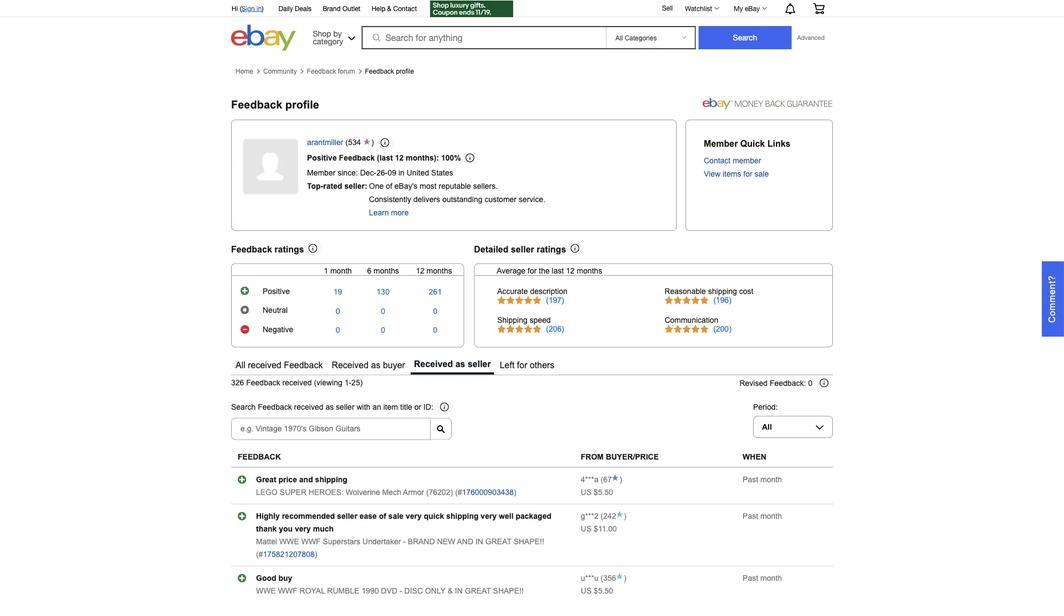 Task type: locate. For each thing, give the bounding box(es) containing it.
average
[[497, 267, 526, 275]]

sale down member
[[755, 170, 769, 179]]

1 vertical spatial (#
[[256, 551, 263, 559]]

1 horizontal spatial wwf
[[301, 538, 321, 546]]

( right u***u
[[601, 574, 603, 583]]

feedback profile right 'forum' at the top left of page
[[365, 68, 414, 75]]

$5.50 down '( 356' on the right of page
[[594, 587, 613, 596]]

1 horizontal spatial -
[[403, 538, 406, 546]]

2 horizontal spatial shipping
[[708, 287, 737, 296]]

1 vertical spatial &
[[448, 587, 453, 596]]

seller left left
[[468, 359, 491, 369]]

( right 4***a in the right of the page
[[601, 476, 603, 484]]

ratings
[[275, 244, 304, 254], [537, 244, 566, 254]]

- right dvd
[[400, 587, 402, 596]]

- inside good buy wwe wwf royal rumble 1990 dvd - disc only & in great shape!!
[[400, 587, 402, 596]]

1 horizontal spatial 12
[[416, 267, 425, 275]]

outlet
[[342, 4, 360, 12]]

1 horizontal spatial received
[[414, 359, 453, 369]]

1 past month element from the top
[[743, 476, 782, 484]]

1 vertical spatial contact
[[704, 157, 731, 165]]

0 vertical spatial member
[[704, 139, 738, 149]]

wwf down much
[[301, 538, 321, 546]]

1 horizontal spatial contact
[[704, 157, 731, 165]]

&
[[387, 4, 391, 12], [448, 587, 453, 596]]

feedback left by buyer. element containing 4***a
[[581, 476, 599, 484]]

received right buyer
[[414, 359, 453, 369]]

past month element for 242
[[743, 512, 782, 521]]

contact inside account navigation
[[393, 4, 417, 12]]

1 vertical spatial shipping
[[315, 476, 347, 484]]

sale
[[755, 170, 769, 179], [388, 512, 404, 521]]

heroes:
[[309, 488, 344, 497]]

of right one
[[386, 182, 392, 191]]

0 vertical spatial received
[[248, 360, 281, 370]]

wwf
[[301, 538, 321, 546], [278, 587, 297, 596]]

feedback left by buyer. element containing u***u
[[581, 574, 599, 583]]

positive down arantmiller link at the left top
[[307, 154, 337, 162]]

months right 6
[[374, 267, 399, 275]]

1 horizontal spatial months
[[427, 267, 452, 275]]

sale inside highly recommended seller ease of sale very quick shipping very well packaged thank you very much
[[388, 512, 404, 521]]

3 past month from the top
[[743, 574, 782, 583]]

contact inside "contact member view items for sale"
[[704, 157, 731, 165]]

2 horizontal spatial months
[[577, 267, 602, 275]]

( 242
[[599, 512, 616, 521]]

0 vertical spatial feedback left by buyer. element
[[581, 476, 599, 484]]

positive up "neutral"
[[263, 287, 290, 296]]

all inside button
[[236, 360, 245, 370]]

1 horizontal spatial sale
[[755, 170, 769, 179]]

1 horizontal spatial wwe
[[279, 538, 299, 546]]

2 vertical spatial past month
[[743, 574, 782, 583]]

in right only
[[455, 587, 463, 596]]

261
[[429, 288, 442, 297]]

1 $5.50 from the top
[[594, 488, 613, 497]]

2 vertical spatial past month element
[[743, 574, 782, 583]]

in right 09 at left
[[398, 169, 405, 177]]

261 button
[[429, 288, 442, 297]]

0 vertical spatial us $5.50
[[581, 488, 613, 497]]

feedback left by buyer. element containing g***2
[[581, 512, 599, 521]]

1 us from the top
[[581, 488, 592, 497]]

2 vertical spatial for
[[517, 360, 527, 370]]

my ebay
[[734, 4, 760, 12]]

received for received as seller
[[414, 359, 453, 369]]

1 vertical spatial -
[[400, 587, 402, 596]]

1 past from the top
[[743, 476, 758, 484]]

in inside account navigation
[[257, 4, 262, 12]]

positive
[[307, 154, 337, 162], [263, 287, 290, 296]]

for for left for others
[[517, 360, 527, 370]]

& right only
[[448, 587, 453, 596]]

of right ease
[[379, 512, 386, 521]]

176000903438
[[462, 488, 514, 497]]

0 horizontal spatial -
[[400, 587, 402, 596]]

very down recommended
[[295, 525, 311, 534]]

sale down the mech on the bottom of page
[[388, 512, 404, 521]]

1 horizontal spatial shipping
[[446, 512, 479, 521]]

communication
[[665, 316, 719, 325]]

0 horizontal spatial contact
[[393, 4, 417, 12]]

great down well
[[485, 538, 511, 546]]

from
[[581, 453, 604, 462]]

1 horizontal spatial as
[[371, 360, 380, 370]]

1 month
[[324, 267, 352, 275]]

0 vertical spatial sale
[[755, 170, 769, 179]]

175821207808 link
[[263, 551, 315, 559]]

2 vertical spatial feedback left by buyer. element
[[581, 574, 599, 583]]

received up 1-
[[332, 360, 369, 370]]

shape!! inside mattel wwe wwf superstars undertaker - brand new and in great shape!! (#
[[514, 538, 544, 546]]

for left the
[[528, 267, 537, 275]]

watchlist
[[685, 4, 712, 12]]

1 vertical spatial great
[[465, 587, 491, 596]]

past
[[743, 476, 758, 484], [743, 512, 758, 521], [743, 574, 758, 583]]

month for ( 356
[[760, 574, 782, 583]]

seller left with
[[336, 404, 354, 412]]

rated
[[323, 182, 342, 191]]

feedback profile for feedback profile page for arantmiller "element"
[[231, 98, 319, 111]]

1 horizontal spatial profile
[[396, 68, 414, 75]]

197 ratings received on accurate description. click to check average rating. element
[[546, 296, 564, 305]]

1 vertical spatial wwf
[[278, 587, 297, 596]]

1 horizontal spatial in
[[398, 169, 405, 177]]

get the coupon image
[[430, 1, 513, 17]]

1 vertical spatial wwe
[[256, 587, 276, 596]]

Search for anything text field
[[363, 27, 604, 48]]

0 vertical spatial us
[[581, 488, 592, 497]]

period:
[[753, 403, 778, 412]]

wwe inside good buy wwe wwf royal rumble 1990 dvd - disc only & in great shape!!
[[256, 587, 276, 596]]

for inside "contact member view items for sale"
[[743, 170, 753, 179]]

0 vertical spatial feedback profile
[[365, 68, 414, 75]]

None submit
[[699, 26, 792, 49]]

0 vertical spatial (#
[[455, 488, 462, 497]]

1 vertical spatial past month
[[743, 512, 782, 521]]

2 vertical spatial shipping
[[446, 512, 479, 521]]

member for member since: dec-26-09 in united states top-rated seller: one of ebay's most reputable sellers. consistently delivers outstanding customer service. learn more
[[307, 169, 336, 177]]

seller up average
[[511, 244, 534, 254]]

sign in link
[[242, 4, 262, 12]]

) up packaged
[[514, 488, 516, 497]]

0 horizontal spatial all
[[236, 360, 245, 370]]

1 ratings from the left
[[275, 244, 304, 254]]

months up 261
[[427, 267, 452, 275]]

feedback left by buyer. element up us $11.00
[[581, 512, 599, 521]]

2 past month from the top
[[743, 512, 782, 521]]

all for all received feedback
[[236, 360, 245, 370]]

1 vertical spatial feedback left by buyer. element
[[581, 512, 599, 521]]

in right sign at the top left of the page
[[257, 4, 262, 12]]

past for 67
[[743, 476, 758, 484]]

past month element
[[743, 476, 782, 484], [743, 512, 782, 521], [743, 574, 782, 583]]

0 vertical spatial past month element
[[743, 476, 782, 484]]

1 vertical spatial us
[[581, 525, 592, 534]]

as left buyer
[[371, 360, 380, 370]]

1 horizontal spatial in
[[476, 538, 483, 546]]

0 horizontal spatial in
[[455, 587, 463, 596]]

as up the 'e.g. vintage 1970's gibson guitars' text box
[[326, 404, 334, 412]]

0 horizontal spatial in
[[257, 4, 262, 12]]

past for 242
[[743, 512, 758, 521]]

0 vertical spatial in
[[257, 4, 262, 12]]

feedback left by buyer. element left 356
[[581, 574, 599, 583]]

in
[[476, 538, 483, 546], [455, 587, 463, 596]]

2 us from the top
[[581, 525, 592, 534]]

cost
[[739, 287, 754, 296]]

130
[[377, 288, 390, 297]]

highly recommended seller ease of sale very quick shipping very well packaged thank you very much element
[[256, 512, 552, 534]]

1 horizontal spatial for
[[528, 267, 537, 275]]

(200) button
[[713, 325, 732, 334]]

0 horizontal spatial sale
[[388, 512, 404, 521]]

received up '326 feedback received (viewing 1-25)'
[[248, 360, 281, 370]]

1 horizontal spatial (#
[[455, 488, 462, 497]]

feedback left by buyer. element left 67 at the right of the page
[[581, 476, 599, 484]]

past month for ( 242
[[743, 512, 782, 521]]

past month
[[743, 476, 782, 484], [743, 512, 782, 521], [743, 574, 782, 583]]

( for great price and shipping
[[601, 476, 603, 484]]

profile for 'feedback profile' link
[[396, 68, 414, 75]]

your shopping cart image
[[813, 3, 825, 14]]

0 horizontal spatial ratings
[[275, 244, 304, 254]]

received down '326 feedback received (viewing 1-25)'
[[294, 404, 323, 412]]

feedback left by buyer. element
[[581, 476, 599, 484], [581, 512, 599, 521], [581, 574, 599, 583]]

1 vertical spatial in
[[455, 587, 463, 596]]

2 past month element from the top
[[743, 512, 782, 521]]

0 vertical spatial all
[[236, 360, 245, 370]]

all received feedback
[[236, 360, 323, 370]]

3 us from the top
[[581, 587, 592, 596]]

us down g***2
[[581, 525, 592, 534]]

67
[[603, 476, 612, 484]]

feedback inside button
[[284, 360, 323, 370]]

comment? link
[[1042, 262, 1064, 337]]

$5.50 down ( 67
[[594, 488, 613, 497]]

arantmiller link
[[307, 138, 343, 149]]

- left brand
[[403, 538, 406, 546]]

12 months
[[416, 267, 452, 275]]

left for others button
[[496, 357, 558, 375]]

1 vertical spatial profile
[[285, 98, 319, 111]]

by
[[333, 29, 342, 38]]

1 horizontal spatial &
[[448, 587, 453, 596]]

sellers.
[[473, 182, 498, 191]]

2 months from the left
[[427, 267, 452, 275]]

1 vertical spatial shape!!
[[493, 587, 524, 596]]

for down member
[[743, 170, 753, 179]]

$11.00
[[594, 525, 617, 534]]

3 past from the top
[[743, 574, 758, 583]]

received down all received feedback button
[[282, 379, 312, 388]]

1 vertical spatial past
[[743, 512, 758, 521]]

contact up 'view'
[[704, 157, 731, 165]]

0 vertical spatial past
[[743, 476, 758, 484]]

0 vertical spatial shape!!
[[514, 538, 544, 546]]

member
[[704, 139, 738, 149], [307, 169, 336, 177]]

(# right (76202)
[[455, 488, 462, 497]]

wwf down buy
[[278, 587, 297, 596]]

130 button
[[377, 288, 390, 297]]

us $5.50 down u***u
[[581, 587, 613, 596]]

1 vertical spatial positive
[[263, 287, 290, 296]]

1 vertical spatial of
[[379, 512, 386, 521]]

(196)
[[713, 296, 732, 305]]

(viewing
[[314, 379, 342, 388]]

brand
[[323, 4, 341, 12]]

0 horizontal spatial (#
[[256, 551, 263, 559]]

0 horizontal spatial &
[[387, 4, 391, 12]]

in inside good buy wwe wwf royal rumble 1990 dvd - disc only & in great shape!!
[[455, 587, 463, 596]]

member for member quick links
[[704, 139, 738, 149]]

1 vertical spatial all
[[762, 423, 772, 432]]

0 vertical spatial wwf
[[301, 538, 321, 546]]

member up top-
[[307, 169, 336, 177]]

months):
[[406, 154, 439, 162]]

1 past month from the top
[[743, 476, 782, 484]]

0 vertical spatial -
[[403, 538, 406, 546]]

good
[[256, 574, 276, 583]]

service.
[[519, 195, 545, 204]]

& right the help
[[387, 4, 391, 12]]

2 past from the top
[[743, 512, 758, 521]]

1 horizontal spatial feedback profile
[[365, 68, 414, 75]]

2 horizontal spatial for
[[743, 170, 753, 179]]

in
[[257, 4, 262, 12], [398, 169, 405, 177]]

( right g***2
[[601, 512, 603, 521]]

all up "326"
[[236, 360, 245, 370]]

sale inside "contact member view items for sale"
[[755, 170, 769, 179]]

)
[[262, 4, 264, 12], [371, 138, 376, 147], [620, 476, 622, 484], [514, 488, 516, 497], [624, 512, 627, 521], [315, 551, 317, 559], [624, 574, 627, 583]]

( for highly recommended seller ease of sale very quick shipping very well packaged thank you very much
[[601, 512, 603, 521]]

us down 4***a in the right of the page
[[581, 488, 592, 497]]

positive for positive
[[263, 287, 290, 296]]

of inside member since: dec-26-09 in united states top-rated seller: one of ebay's most reputable sellers. consistently delivers outstanding customer service. learn more
[[386, 182, 392, 191]]

shipping up heroes:
[[315, 476, 347, 484]]

2 vertical spatial past
[[743, 574, 758, 583]]

(196) button
[[713, 296, 732, 305]]

196 ratings received on reasonable shipping cost. click to check average rating. element
[[713, 296, 732, 305]]

ebay
[[745, 4, 760, 12]]

0 vertical spatial great
[[485, 538, 511, 546]]

very
[[406, 512, 422, 521], [481, 512, 497, 521], [295, 525, 311, 534]]

shipping up and
[[446, 512, 479, 521]]

0 vertical spatial for
[[743, 170, 753, 179]]

shipping speed
[[497, 316, 551, 325]]

3 past month element from the top
[[743, 574, 782, 583]]

1 months from the left
[[374, 267, 399, 275]]

0 vertical spatial &
[[387, 4, 391, 12]]

us down u***u
[[581, 587, 592, 596]]

wwe down "good"
[[256, 587, 276, 596]]

(76202)
[[426, 488, 453, 497]]

feedback profile
[[365, 68, 414, 75], [231, 98, 319, 111]]

(# inside mattel wwe wwf superstars undertaker - brand new and in great shape!! (#
[[256, 551, 263, 559]]

all received feedback button
[[232, 357, 326, 375]]

1 vertical spatial for
[[528, 267, 537, 275]]

feedback left by buyer. element for ( 356
[[581, 574, 599, 583]]

2 us $5.50 from the top
[[581, 587, 613, 596]]

0
[[336, 307, 340, 316], [381, 307, 385, 316], [433, 307, 438, 316], [336, 326, 340, 335], [381, 326, 385, 335], [433, 326, 438, 335], [808, 379, 813, 388]]

) up positive feedback (last 12 months): 100% at the left top
[[371, 138, 376, 147]]

2 feedback left by buyer. element from the top
[[581, 512, 599, 521]]

as left left
[[455, 359, 465, 369]]

member up contact member link
[[704, 139, 738, 149]]

2 vertical spatial us
[[581, 587, 592, 596]]

all down select the feedback time period you want to see element
[[762, 423, 772, 432]]

3 feedback left by buyer. element from the top
[[581, 574, 599, 583]]

buyer
[[383, 360, 405, 370]]

months right last
[[577, 267, 602, 275]]

wwf inside good buy wwe wwf royal rumble 1990 dvd - disc only & in great shape!!
[[278, 587, 297, 596]]

member inside member since: dec-26-09 in united states top-rated seller: one of ebay's most reputable sellers. consistently delivers outstanding customer service. learn more
[[307, 169, 336, 177]]

1 horizontal spatial positive
[[307, 154, 337, 162]]

feedback profile down the community link
[[231, 98, 319, 111]]

much
[[313, 525, 334, 534]]

1 feedback left by buyer. element from the top
[[581, 476, 599, 484]]

12 right (last
[[395, 154, 404, 162]]

for right left
[[517, 360, 527, 370]]

(206) button
[[546, 325, 564, 334]]

shipping up 196 ratings received on reasonable shipping cost. click to check average rating. element
[[708, 287, 737, 296]]

$5.50 for 356
[[594, 587, 613, 596]]

12 right last
[[566, 267, 575, 275]]

1 vertical spatial $5.50
[[594, 587, 613, 596]]

great right only
[[465, 587, 491, 596]]

months for 6 months
[[374, 267, 399, 275]]

in right and
[[476, 538, 483, 546]]

(# down mattel
[[256, 551, 263, 559]]

when
[[743, 453, 766, 462]]

us $5.50 for u***u
[[581, 587, 613, 596]]

( inside account navigation
[[240, 4, 242, 12]]

contact right the help
[[393, 4, 417, 12]]

all inside popup button
[[762, 423, 772, 432]]

wwe up the '175821207808'
[[279, 538, 299, 546]]

all for all
[[762, 423, 772, 432]]

0 vertical spatial positive
[[307, 154, 337, 162]]

0 horizontal spatial for
[[517, 360, 527, 370]]

$5.50
[[594, 488, 613, 497], [594, 587, 613, 596]]

us for u***u
[[581, 587, 592, 596]]

view
[[704, 170, 721, 179]]

for
[[743, 170, 753, 179], [528, 267, 537, 275], [517, 360, 527, 370]]

great price and shipping element
[[256, 476, 347, 484]]

6 months
[[367, 267, 399, 275]]

member quick links
[[704, 139, 791, 149]]

for inside left for others button
[[517, 360, 527, 370]]

1 horizontal spatial ratings
[[537, 244, 566, 254]]

1 vertical spatial received
[[282, 379, 312, 388]]

0 vertical spatial shipping
[[708, 287, 737, 296]]

) inside great price and shipping lego super heroes: wolverine mech armor (76202) (# 176000903438 )
[[514, 488, 516, 497]]

received inside button
[[248, 360, 281, 370]]

0 horizontal spatial member
[[307, 169, 336, 177]]

mattel wwe wwf superstars undertaker - brand new and in great shape!! (#
[[256, 538, 544, 559]]

0 horizontal spatial wwf
[[278, 587, 297, 596]]

2 vertical spatial received
[[294, 404, 323, 412]]

feedback score is 534 element
[[348, 138, 361, 149]]

disc
[[404, 587, 423, 596]]

reasonable
[[665, 287, 706, 296]]

month for ( 67
[[760, 476, 782, 484]]

seller left ease
[[337, 512, 357, 521]]

1 vertical spatial us $5.50
[[581, 587, 613, 596]]

0 vertical spatial $5.50
[[594, 488, 613, 497]]

1 vertical spatial past month element
[[743, 512, 782, 521]]

12 right 6 months
[[416, 267, 425, 275]]

the
[[539, 267, 550, 275]]

0 horizontal spatial months
[[374, 267, 399, 275]]

0 horizontal spatial feedback profile
[[231, 98, 319, 111]]

) right sign at the top left of the page
[[262, 4, 264, 12]]

as for buyer
[[371, 360, 380, 370]]

all button
[[753, 416, 833, 439]]

superstars
[[323, 538, 360, 546]]

09
[[388, 169, 396, 177]]

242
[[603, 512, 616, 521]]

months
[[374, 267, 399, 275], [427, 267, 452, 275], [577, 267, 602, 275]]

very left well
[[481, 512, 497, 521]]

$5.50 for 67
[[594, 488, 613, 497]]

1 vertical spatial sale
[[388, 512, 404, 521]]

2 $5.50 from the top
[[594, 587, 613, 596]]

3 months from the left
[[577, 267, 602, 275]]

brand outlet link
[[323, 3, 360, 15]]

1 horizontal spatial all
[[762, 423, 772, 432]]

top-
[[307, 182, 323, 191]]

200 ratings received on communication. click to check average rating. element
[[713, 325, 732, 334]]

price
[[279, 476, 297, 484]]

2 horizontal spatial very
[[481, 512, 497, 521]]

1 vertical spatial member
[[307, 169, 336, 177]]

0 horizontal spatial as
[[326, 404, 334, 412]]

0 vertical spatial past month
[[743, 476, 782, 484]]

( right hi on the top left of page
[[240, 4, 242, 12]]

2 horizontal spatial as
[[455, 359, 465, 369]]

0 vertical spatial contact
[[393, 4, 417, 12]]

great inside good buy wwe wwf royal rumble 1990 dvd - disc only & in great shape!!
[[465, 587, 491, 596]]

very left quick
[[406, 512, 422, 521]]

1 us $5.50 from the top
[[581, 488, 613, 497]]

us $5.50 down 4***a in the right of the page
[[581, 488, 613, 497]]

( right arantmiller
[[345, 138, 348, 147]]



Task type: describe. For each thing, give the bounding box(es) containing it.
good buy element
[[256, 574, 292, 583]]

shop by category button
[[308, 25, 358, 48]]

forum
[[338, 68, 355, 75]]

(197) button
[[546, 296, 564, 305]]

wwe inside mattel wwe wwf superstars undertaker - brand new and in great shape!! (#
[[279, 538, 299, 546]]

watchlist link
[[679, 2, 724, 15]]

) right 242
[[624, 512, 627, 521]]

brand outlet
[[323, 4, 360, 12]]

consistently
[[369, 195, 411, 204]]

arantmiller ( 534
[[307, 138, 361, 147]]

arantmiller
[[307, 138, 343, 147]]

e.g. Vintage 1970's Gibson Guitars text field
[[231, 418, 431, 440]]

select the feedback time period you want to see element
[[753, 403, 778, 412]]

hi
[[232, 4, 238, 12]]

in inside mattel wwe wwf superstars undertaker - brand new and in great shape!! (#
[[476, 538, 483, 546]]

id:
[[423, 404, 433, 412]]

sale for of
[[388, 512, 404, 521]]

profile for feedback profile page for arantmiller "element"
[[285, 98, 319, 111]]

feedback profile main content
[[231, 63, 1064, 599]]

feedback profile for 'feedback profile' link
[[365, 68, 414, 75]]

seller inside button
[[468, 359, 491, 369]]

seller:
[[344, 182, 367, 191]]

user profile for arantmiller image
[[243, 139, 298, 195]]

negative
[[263, 326, 293, 334]]

176000903438 link
[[462, 488, 514, 497]]

& inside good buy wwe wwf royal rumble 1990 dvd - disc only & in great shape!!
[[448, 587, 453, 596]]

states
[[431, 169, 453, 177]]

shop
[[313, 29, 331, 38]]

search
[[231, 404, 256, 412]]

with
[[357, 404, 370, 412]]

recommended
[[282, 512, 335, 521]]

reasonable shipping cost
[[665, 287, 754, 296]]

daily deals link
[[279, 3, 312, 15]]

356
[[603, 574, 616, 583]]

member since: dec-26-09 in united states top-rated seller: one of ebay's most reputable sellers. consistently delivers outstanding customer service. learn more
[[307, 169, 545, 217]]

reputable
[[439, 182, 471, 191]]

dec-
[[360, 169, 376, 177]]

feedback element
[[238, 453, 281, 462]]

us for g***2
[[581, 525, 592, 534]]

received as seller button
[[411, 357, 494, 375]]

sell link
[[657, 4, 678, 12]]

months for 12 months
[[427, 267, 452, 275]]

received for search
[[294, 404, 323, 412]]

) down much
[[315, 551, 317, 559]]

( for good buy
[[601, 574, 603, 583]]

- inside mattel wwe wwf superstars undertaker - brand new and in great shape!! (#
[[403, 538, 406, 546]]

buy
[[278, 574, 292, 583]]

past month for ( 67
[[743, 476, 782, 484]]

past for 356
[[743, 574, 758, 583]]

when element
[[743, 453, 766, 462]]

(last
[[377, 154, 393, 162]]

past month element for 356
[[743, 574, 782, 583]]

received for received as buyer
[[332, 360, 369, 370]]

0 horizontal spatial very
[[295, 525, 311, 534]]

206 ratings received on shipping speed. click to check average rating. element
[[546, 325, 564, 334]]

) right 356
[[624, 574, 627, 583]]

home link
[[236, 68, 253, 75]]

you
[[279, 525, 293, 534]]

2 ratings from the left
[[537, 244, 566, 254]]

in inside member since: dec-26-09 in united states top-rated seller: one of ebay's most reputable sellers. consistently delivers outstanding customer service. learn more
[[398, 169, 405, 177]]

ease
[[360, 512, 377, 521]]

feedback forum
[[307, 68, 355, 75]]

detailed seller ratings
[[474, 244, 566, 254]]

most
[[420, 182, 437, 191]]

daily deals
[[279, 4, 312, 12]]

highly
[[256, 512, 280, 521]]

shape!! inside good buy wwe wwf royal rumble 1990 dvd - disc only & in great shape!!
[[493, 587, 524, 596]]

ebay money back guarantee policy image
[[703, 96, 833, 109]]

19
[[334, 288, 342, 297]]

account navigation
[[226, 0, 833, 19]]

4***a
[[581, 476, 599, 484]]

19 button
[[334, 288, 342, 297]]

buyer/price
[[606, 453, 659, 462]]

past month element for 67
[[743, 476, 782, 484]]

search feedback received as seller with an item title or id:
[[231, 404, 433, 412]]

only
[[425, 587, 446, 596]]

dvd
[[381, 587, 397, 596]]

positive for positive feedback (last 12 months): 100%
[[307, 154, 337, 162]]

armor
[[403, 488, 424, 497]]

feedback
[[238, 453, 281, 462]]

description
[[530, 287, 568, 296]]

my
[[734, 4, 743, 12]]

contact member view items for sale
[[704, 157, 769, 179]]

shop by category banner
[[226, 0, 833, 54]]

delivers
[[413, 195, 440, 204]]

others
[[530, 360, 555, 370]]

shipping inside highly recommended seller ease of sale very quick shipping very well packaged thank you very much
[[446, 512, 479, 521]]

us $5.50 for 4***a
[[581, 488, 613, 497]]

us for 4***a
[[581, 488, 592, 497]]

left
[[500, 360, 515, 370]]

ebay's
[[395, 182, 418, 191]]

1
[[324, 267, 328, 275]]

links
[[768, 139, 791, 149]]

) right 67 at the right of the page
[[620, 476, 622, 484]]

2 horizontal spatial 12
[[566, 267, 575, 275]]

for for average for the last 12 months
[[528, 267, 537, 275]]

and
[[299, 476, 313, 484]]

1990
[[362, 587, 379, 596]]

feedback profile page for arantmiller element
[[231, 98, 319, 111]]

(# inside great price and shipping lego super heroes: wolverine mech armor (76202) (# 176000903438 )
[[455, 488, 462, 497]]

item
[[383, 404, 398, 412]]

good buy wwe wwf royal rumble 1990 dvd - disc only & in great shape!!
[[256, 574, 524, 599]]

received as seller
[[414, 359, 491, 369]]

neutral
[[263, 306, 288, 315]]

of inside highly recommended seller ease of sale very quick shipping very well packaged thank you very much
[[379, 512, 386, 521]]

feedback left by buyer. element for ( 67
[[581, 476, 599, 484]]

& inside account navigation
[[387, 4, 391, 12]]

1-
[[345, 379, 351, 388]]

month for ( 242
[[760, 512, 782, 521]]

help & contact link
[[372, 3, 417, 15]]

as for seller
[[455, 359, 465, 369]]

great inside mattel wwe wwf superstars undertaker - brand new and in great shape!! (#
[[485, 538, 511, 546]]

feedback left by buyer. element for ( 242
[[581, 512, 599, 521]]

mech
[[382, 488, 401, 497]]

highly recommended seller ease of sale very quick shipping very well packaged thank you very much
[[256, 512, 552, 534]]

well
[[499, 512, 514, 521]]

wwf inside mattel wwe wwf superstars undertaker - brand new and in great shape!! (#
[[301, 538, 321, 546]]

26-
[[376, 169, 388, 177]]

sale for for
[[755, 170, 769, 179]]

0 horizontal spatial 12
[[395, 154, 404, 162]]

customer
[[485, 195, 517, 204]]

from buyer/price element
[[581, 453, 659, 462]]

shipping inside great price and shipping lego super heroes: wolverine mech armor (76202) (# 176000903438 )
[[315, 476, 347, 484]]

1 horizontal spatial very
[[406, 512, 422, 521]]

none submit inside shop by category 'banner'
[[699, 26, 792, 49]]

daily
[[279, 4, 293, 12]]

advanced link
[[792, 27, 830, 49]]

past month for ( 356
[[743, 574, 782, 583]]

seller inside highly recommended seller ease of sale very quick shipping very well packaged thank you very much
[[337, 512, 357, 521]]

received as buyer button
[[328, 357, 408, 375]]

shop by category
[[313, 29, 343, 46]]

( 67
[[599, 476, 612, 484]]

member
[[733, 157, 761, 165]]

contact member link
[[704, 157, 761, 165]]

received for 326
[[282, 379, 312, 388]]

u***u
[[581, 574, 599, 583]]

175821207808 )
[[263, 551, 317, 559]]

( 356
[[599, 574, 616, 583]]

super
[[280, 488, 307, 497]]

packaged
[[516, 512, 552, 521]]

feedback ratings
[[231, 244, 304, 254]]

) inside account navigation
[[262, 4, 264, 12]]



Task type: vqa. For each thing, say whether or not it's contained in the screenshot.
175821207808 link
yes



